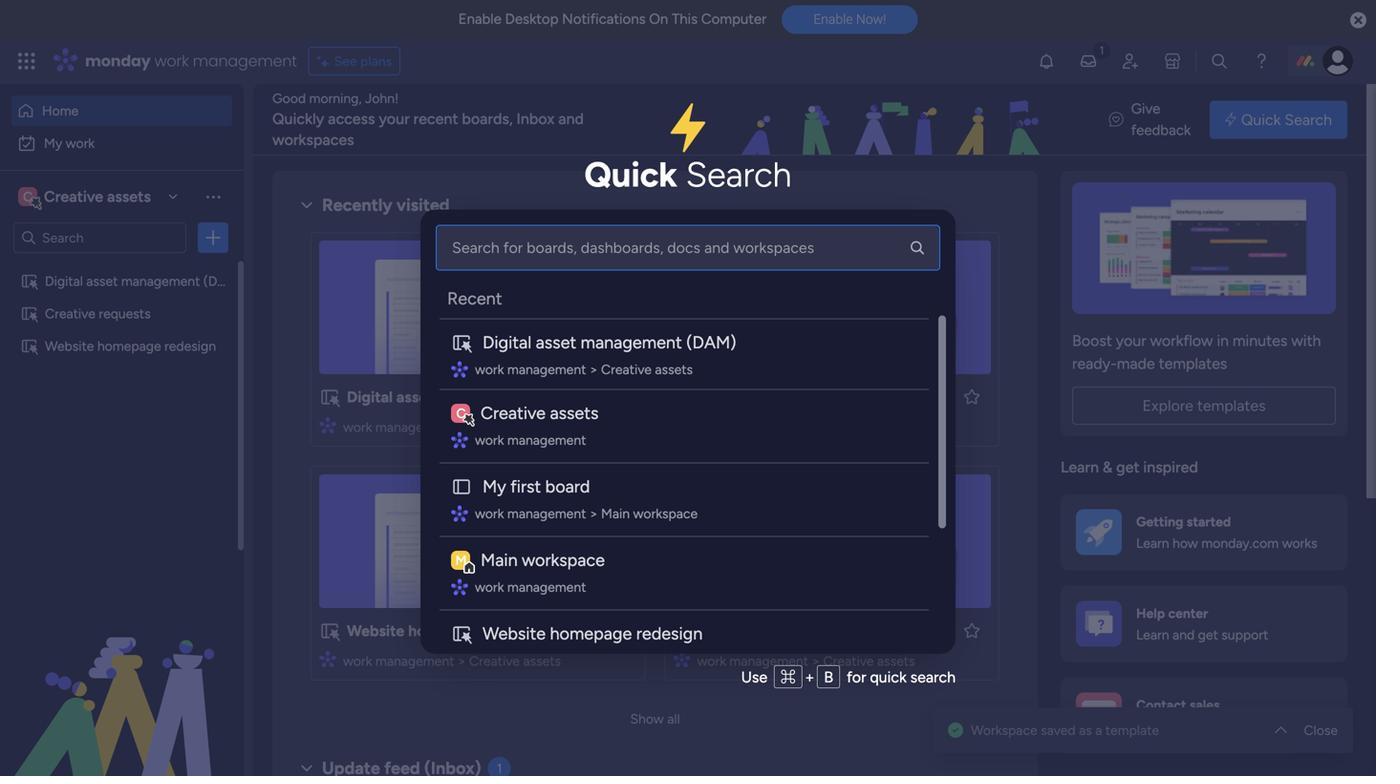 Task type: describe. For each thing, give the bounding box(es) containing it.
0 horizontal spatial workspace
[[522, 550, 605, 571]]

redesign inside the website homepage redesign link
[[636, 624, 703, 644]]

enable for enable now!
[[813, 11, 853, 27]]

first inside quick search results list box
[[727, 388, 756, 407]]

ready-
[[1072, 355, 1117, 373]]

+
[[805, 669, 815, 687]]

my work option
[[11, 128, 232, 159]]

help button
[[1279, 722, 1346, 754]]

our
[[1171, 719, 1190, 736]]

this
[[672, 11, 698, 28]]

see plans
[[334, 53, 392, 69]]

&
[[1103, 459, 1113, 477]]

contact
[[1136, 697, 1186, 714]]

visited
[[397, 195, 450, 216]]

search inside quick search button
[[1285, 111, 1332, 129]]

explore templates
[[1142, 397, 1266, 415]]

2 horizontal spatial homepage
[[550, 624, 632, 644]]

digital asset management (dam) for creative requests
[[45, 273, 242, 290]]

learn for getting
[[1136, 536, 1169, 552]]

access
[[328, 110, 375, 128]]

requests inside quick search results list box
[[765, 623, 826, 641]]

v2 user feedback image
[[1109, 109, 1124, 131]]

show all
[[630, 712, 680, 728]]

creative inside "workspace selection" element
[[44, 188, 103, 206]]

Search in workspace field
[[40, 227, 160, 249]]

help center element
[[1061, 586, 1348, 663]]

workspace saved as a template
[[971, 723, 1159, 739]]

select product image
[[17, 52, 36, 71]]

templates image image
[[1078, 183, 1330, 314]]

feedback
[[1131, 122, 1191, 139]]

0 vertical spatial sales
[[1190, 697, 1220, 714]]

explore
[[1142, 397, 1194, 415]]

invite members image
[[1121, 52, 1140, 71]]

plans
[[360, 53, 392, 69]]

enable for enable desktop notifications on this computer
[[458, 11, 502, 28]]

website inside quick search results list box
[[347, 623, 405, 641]]

use ⌘ + b for quick search
[[741, 669, 956, 687]]

quickly
[[272, 110, 324, 128]]

my first board inside quick search results list box
[[701, 388, 800, 407]]

0 horizontal spatial requests
[[99, 306, 151, 322]]

0 horizontal spatial homepage
[[97, 338, 161, 355]]

monday.com
[[1202, 536, 1279, 552]]

monday marketplace image
[[1163, 52, 1182, 71]]

search image
[[909, 239, 926, 256]]

home link
[[11, 96, 232, 126]]

support
[[1222, 628, 1268, 644]]

and inside help center learn and get support
[[1173, 628, 1195, 644]]

digital asset management (dam) for work management > creative assets
[[347, 388, 580, 407]]

workspace
[[971, 723, 1038, 739]]

quick
[[870, 669, 907, 687]]

how
[[1173, 536, 1198, 552]]

public board image inside list box
[[451, 477, 472, 498]]

add to favorites image for redesign
[[608, 622, 627, 641]]

in
[[1217, 332, 1229, 350]]

show
[[630, 712, 664, 728]]

workflow
[[1150, 332, 1213, 350]]

add to favorites image
[[962, 388, 981, 407]]

1 horizontal spatial list box
[[436, 316, 933, 777]]

boards,
[[462, 110, 513, 128]]

close update feed (inbox) image
[[295, 758, 318, 777]]

1 vertical spatial (dam)
[[686, 332, 736, 353]]

first inside list box
[[510, 477, 541, 497]]

0 horizontal spatial lottie animation element
[[0, 584, 244, 777]]

show all button
[[623, 704, 688, 735]]

my inside quick search results list box
[[701, 388, 723, 407]]

work management for creative
[[475, 432, 586, 448]]

b
[[824, 669, 833, 687]]

on
[[649, 11, 668, 28]]

recent
[[413, 110, 458, 128]]

v2 bolt switch image
[[1225, 109, 1236, 130]]

1 horizontal spatial lottie animation image
[[626, 84, 1164, 157]]

1 vertical spatial board
[[545, 477, 590, 497]]

website homepage redesign link
[[436, 610, 933, 684]]

my work link
[[11, 128, 232, 159]]

morning,
[[309, 90, 362, 107]]

started
[[1187, 514, 1231, 530]]

0 horizontal spatial lottie animation image
[[0, 584, 244, 777]]

help center learn and get support
[[1136, 606, 1268, 644]]

0 horizontal spatial list box
[[0, 261, 244, 621]]

use
[[741, 669, 767, 687]]

getting started element
[[1061, 495, 1348, 571]]

0 vertical spatial learn
[[1061, 459, 1099, 477]]

> for website homepage redesign
[[458, 654, 466, 670]]

learn & get inspired
[[1061, 459, 1198, 477]]

homepage inside quick search results list box
[[408, 623, 483, 641]]

⌘
[[781, 669, 796, 687]]

work management > creative assets for digital asset management (dam)
[[343, 420, 561, 436]]

digital for creative requests
[[45, 273, 83, 290]]

website homepage redesign inside the website homepage redesign link
[[483, 624, 703, 644]]

desktop
[[505, 11, 559, 28]]

m
[[455, 553, 467, 569]]

asset for creative requests
[[86, 273, 118, 290]]

workspaces
[[272, 131, 354, 149]]

component image for creative requests
[[673, 651, 690, 669]]

experts
[[1226, 719, 1271, 736]]

quick inside button
[[1241, 111, 1281, 129]]

learn for help
[[1136, 628, 1169, 644]]

2 horizontal spatial digital
[[483, 332, 532, 353]]

work management > creative assets for website homepage redesign
[[343, 654, 561, 670]]

contact sales meet our sales experts
[[1136, 697, 1271, 736]]



Task type: vqa. For each thing, say whether or not it's contained in the screenshot.
Automate
no



Task type: locate. For each thing, give the bounding box(es) containing it.
templates inside boost your workflow in minutes with ready-made templates
[[1159, 355, 1227, 373]]

dapulse close image
[[1350, 11, 1367, 31]]

component image
[[319, 417, 336, 434], [319, 651, 336, 669], [673, 651, 690, 669]]

main right "m"
[[481, 550, 518, 571]]

workspace image containing c
[[452, 404, 470, 424]]

help inside button
[[1295, 728, 1329, 748]]

enable now!
[[813, 11, 886, 27]]

1 work management from the top
[[475, 432, 586, 448]]

1 vertical spatial public board image
[[451, 477, 472, 498]]

0 horizontal spatial my
[[44, 135, 62, 151]]

work management > main workspace
[[475, 506, 698, 522]]

inbox
[[517, 110, 555, 128]]

explore templates button
[[1072, 387, 1336, 425]]

main workspace
[[481, 550, 605, 571]]

1 horizontal spatial asset
[[396, 388, 433, 407]]

c for workspace icon containing c
[[456, 405, 466, 422]]

website
[[45, 338, 94, 355], [347, 623, 405, 641], [483, 624, 546, 644]]

1 vertical spatial my first board
[[483, 477, 590, 497]]

good
[[272, 90, 306, 107]]

0 horizontal spatial search
[[686, 154, 792, 196]]

first
[[727, 388, 756, 407], [510, 477, 541, 497]]

getting
[[1136, 514, 1184, 530]]

home
[[42, 103, 79, 119]]

0 vertical spatial lottie animation element
[[626, 84, 1164, 157]]

1 vertical spatial lottie animation element
[[0, 584, 244, 777]]

(dam)
[[203, 273, 242, 290], [686, 332, 736, 353], [533, 388, 580, 407]]

give
[[1131, 100, 1161, 118]]

2 vertical spatial (dam)
[[533, 388, 580, 407]]

get right &
[[1116, 459, 1140, 477]]

0 horizontal spatial enable
[[458, 11, 502, 28]]

2 workspace image from the top
[[452, 551, 470, 571]]

0 vertical spatial c
[[23, 189, 33, 205]]

0 vertical spatial my first board
[[701, 388, 800, 407]]

1 horizontal spatial and
[[1173, 628, 1195, 644]]

digital
[[45, 273, 83, 290], [483, 332, 532, 353], [347, 388, 393, 407]]

0 vertical spatial (dam)
[[203, 273, 242, 290]]

1 horizontal spatial my
[[483, 477, 506, 497]]

work inside option
[[66, 135, 95, 151]]

learn inside help center learn and get support
[[1136, 628, 1169, 644]]

0 horizontal spatial board
[[545, 477, 590, 497]]

0 horizontal spatial get
[[1116, 459, 1140, 477]]

templates down workflow
[[1159, 355, 1227, 373]]

templates inside button
[[1197, 397, 1266, 415]]

asset inside quick search results list box
[[396, 388, 433, 407]]

digital asset management (dam)
[[45, 273, 242, 290], [483, 332, 736, 353], [347, 388, 580, 407]]

inspired
[[1143, 459, 1198, 477]]

0 horizontal spatial creative requests
[[45, 306, 151, 322]]

0 vertical spatial workspace
[[633, 506, 698, 522]]

enable inside button
[[813, 11, 853, 27]]

workspace image containing m
[[452, 551, 470, 571]]

component image for digital asset management (dam)
[[319, 417, 336, 434]]

0 vertical spatial workspace image
[[452, 404, 470, 424]]

0 horizontal spatial asset
[[86, 273, 118, 290]]

get down center
[[1198, 628, 1218, 644]]

creative requests inside list box
[[45, 306, 151, 322]]

c for workspace image
[[23, 189, 33, 205]]

1 vertical spatial digital asset management (dam)
[[483, 332, 736, 353]]

0 vertical spatial digital asset management (dam)
[[45, 273, 242, 290]]

1 horizontal spatial lottie animation element
[[626, 84, 1164, 157]]

Search for boards, dashboards, docs and workspaces search field
[[436, 225, 940, 271]]

search up search for boards, dashboards, docs and workspaces 'search box' on the top of page
[[686, 154, 792, 196]]

1 horizontal spatial workspace
[[633, 506, 698, 522]]

learn down center
[[1136, 628, 1169, 644]]

1 vertical spatial help
[[1295, 728, 1329, 748]]

see plans button
[[308, 47, 401, 75]]

search
[[1285, 111, 1332, 129], [686, 154, 792, 196]]

1 horizontal spatial search
[[1285, 111, 1332, 129]]

quick right v2 bolt switch 'image'
[[1241, 111, 1281, 129]]

enable desktop notifications on this computer
[[458, 11, 767, 28]]

1 image
[[1093, 39, 1111, 61]]

add to favorites image
[[608, 388, 627, 407], [608, 622, 627, 641], [962, 622, 981, 641]]

search down john smith icon
[[1285, 111, 1332, 129]]

main up main workspace
[[601, 506, 630, 522]]

quick search inside quick search button
[[1241, 111, 1332, 129]]

1 horizontal spatial main
[[601, 506, 630, 522]]

public board under template workspace image
[[20, 305, 38, 323], [20, 337, 38, 356], [319, 621, 340, 642], [451, 624, 472, 645]]

works
[[1282, 536, 1318, 552]]

made
[[1117, 355, 1155, 373]]

with
[[1291, 332, 1321, 350]]

management
[[193, 50, 297, 72], [121, 273, 200, 290], [581, 332, 682, 353], [507, 361, 586, 378], [437, 388, 530, 407], [375, 420, 454, 436], [507, 432, 586, 448], [507, 506, 586, 522], [507, 579, 586, 596], [375, 654, 454, 670], [730, 654, 808, 670]]

john smith image
[[1323, 46, 1353, 76]]

1 horizontal spatial requests
[[765, 623, 826, 641]]

as
[[1079, 723, 1092, 739]]

0 vertical spatial get
[[1116, 459, 1140, 477]]

computer
[[701, 11, 767, 28]]

1 vertical spatial creative assets
[[481, 403, 599, 424]]

0 horizontal spatial creative assets
[[44, 188, 151, 206]]

c inside icon
[[456, 405, 466, 422]]

search
[[910, 669, 956, 687]]

0 horizontal spatial website
[[45, 338, 94, 355]]

getting started learn how monday.com works
[[1136, 514, 1318, 552]]

1 horizontal spatial creative assets
[[481, 403, 599, 424]]

2 vertical spatial asset
[[396, 388, 433, 407]]

1 horizontal spatial board
[[759, 388, 800, 407]]

workspace image
[[452, 404, 470, 424], [452, 551, 470, 571]]

redesign inside quick search results list box
[[486, 623, 547, 641]]

boost
[[1072, 332, 1112, 350]]

recently
[[322, 195, 392, 216]]

1 horizontal spatial homepage
[[408, 623, 483, 641]]

quick search
[[1241, 111, 1332, 129], [584, 154, 792, 196]]

recently visited
[[322, 195, 450, 216]]

help for help
[[1295, 728, 1329, 748]]

quick
[[1241, 111, 1281, 129], [584, 154, 677, 196]]

1 element
[[488, 758, 511, 777]]

1 vertical spatial your
[[1116, 332, 1146, 350]]

1 horizontal spatial first
[[727, 388, 756, 407]]

enable left now!
[[813, 11, 853, 27]]

add to favorites image for management
[[608, 388, 627, 407]]

sales
[[1190, 697, 1220, 714], [1194, 719, 1223, 736]]

close recently visited image
[[295, 194, 318, 217]]

0 vertical spatial templates
[[1159, 355, 1227, 373]]

1 vertical spatial requests
[[765, 623, 826, 641]]

1 horizontal spatial enable
[[813, 11, 853, 27]]

templates right explore
[[1197, 397, 1266, 415]]

2 horizontal spatial website
[[483, 624, 546, 644]]

help left center
[[1136, 606, 1165, 622]]

enable
[[458, 11, 502, 28], [813, 11, 853, 27]]

1 horizontal spatial public board image
[[673, 387, 694, 408]]

0 horizontal spatial redesign
[[164, 338, 216, 355]]

1 vertical spatial c
[[456, 405, 466, 422]]

0 horizontal spatial quick
[[584, 154, 677, 196]]

learn inside getting started learn how monday.com works
[[1136, 536, 1169, 552]]

board inside quick search results list box
[[759, 388, 800, 407]]

monday
[[85, 50, 151, 72]]

website homepage redesign
[[45, 338, 216, 355], [347, 623, 547, 641], [483, 624, 703, 644]]

help image
[[1252, 52, 1271, 71]]

your down john!
[[379, 110, 410, 128]]

help inside help center learn and get support
[[1136, 606, 1165, 622]]

search everything image
[[1210, 52, 1229, 71]]

1 horizontal spatial help
[[1295, 728, 1329, 748]]

1 vertical spatial creative requests
[[701, 623, 826, 641]]

1 enable from the left
[[458, 11, 502, 28]]

homepage
[[97, 338, 161, 355], [408, 623, 483, 641], [550, 624, 632, 644]]

1 horizontal spatial quick
[[1241, 111, 1281, 129]]

good morning, john! quickly access your recent boards, inbox and workspaces
[[272, 90, 584, 149]]

work
[[154, 50, 189, 72], [66, 135, 95, 151], [475, 361, 504, 378], [343, 420, 372, 436], [475, 432, 504, 448], [475, 506, 504, 522], [475, 579, 504, 596], [343, 654, 372, 670], [697, 654, 726, 670]]

2 vertical spatial digital
[[347, 388, 393, 407]]

workspace
[[633, 506, 698, 522], [522, 550, 605, 571]]

work management up 'work management > main workspace'
[[475, 432, 586, 448]]

2 horizontal spatial asset
[[536, 332, 576, 353]]

help right experts
[[1295, 728, 1329, 748]]

website homepage redesign inside quick search results list box
[[347, 623, 547, 641]]

quick search up search for boards, dashboards, docs and workspaces 'search box' on the top of page
[[584, 154, 792, 196]]

0 horizontal spatial my first board
[[483, 477, 590, 497]]

workspace selection element
[[18, 185, 154, 210]]

option
[[0, 264, 244, 268]]

boost your workflow in minutes with ready-made templates
[[1072, 332, 1321, 373]]

your inside boost your workflow in minutes with ready-made templates
[[1116, 332, 1146, 350]]

requests up '⌘'
[[765, 623, 826, 641]]

board
[[759, 388, 800, 407], [545, 477, 590, 497]]

public board under template workspace image
[[20, 272, 38, 291], [451, 332, 472, 353], [319, 387, 340, 408], [673, 621, 694, 642]]

0 horizontal spatial digital
[[45, 273, 83, 290]]

assets inside "workspace selection" element
[[107, 188, 151, 206]]

close button
[[1296, 716, 1346, 746]]

0 horizontal spatial help
[[1136, 606, 1165, 622]]

lottie animation element
[[626, 84, 1164, 157], [0, 584, 244, 777]]

john!
[[365, 90, 399, 107]]

work management
[[475, 432, 586, 448], [475, 579, 586, 596]]

1 vertical spatial templates
[[1197, 397, 1266, 415]]

0 vertical spatial requests
[[99, 306, 151, 322]]

redesign
[[164, 338, 216, 355], [486, 623, 547, 641], [636, 624, 703, 644]]

public board image
[[673, 387, 694, 408], [451, 477, 472, 498]]

quick up search for boards, dashboards, docs and workspaces 'search box' on the top of page
[[584, 154, 677, 196]]

0 horizontal spatial main
[[481, 550, 518, 571]]

recent
[[447, 288, 502, 309]]

all
[[667, 712, 680, 728]]

(dam) for creative requests
[[203, 273, 242, 290]]

work management > creative assets
[[475, 361, 693, 378], [343, 420, 561, 436], [343, 654, 561, 670], [697, 654, 915, 670]]

a
[[1095, 723, 1102, 739]]

quick search button
[[1210, 101, 1348, 139]]

digital asset management (dam) inside quick search results list box
[[347, 388, 580, 407]]

2 vertical spatial my
[[483, 477, 506, 497]]

0 vertical spatial quick search
[[1241, 111, 1332, 129]]

my first board link
[[665, 232, 1000, 447]]

saved
[[1041, 723, 1076, 739]]

asset
[[86, 273, 118, 290], [536, 332, 576, 353], [396, 388, 433, 407]]

workspace image for main
[[452, 551, 470, 571]]

1 horizontal spatial redesign
[[486, 623, 547, 641]]

and
[[558, 110, 584, 128], [1173, 628, 1195, 644]]

0 horizontal spatial your
[[379, 110, 410, 128]]

your inside 'good morning, john! quickly access your recent boards, inbox and workspaces'
[[379, 110, 410, 128]]

digital for work management > creative assets
[[347, 388, 393, 407]]

help for help center learn and get support
[[1136, 606, 1165, 622]]

0 horizontal spatial and
[[558, 110, 584, 128]]

see
[[334, 53, 357, 69]]

digital inside quick search results list box
[[347, 388, 393, 407]]

learn
[[1061, 459, 1099, 477], [1136, 536, 1169, 552], [1136, 628, 1169, 644]]

> for creative requests
[[812, 654, 820, 670]]

0 vertical spatial creative requests
[[45, 306, 151, 322]]

quick search results list box
[[295, 217, 1015, 704]]

creative requests
[[45, 306, 151, 322], [701, 623, 826, 641]]

your
[[379, 110, 410, 128], [1116, 332, 1146, 350]]

list box
[[0, 261, 244, 621], [436, 316, 933, 777]]

1 horizontal spatial get
[[1198, 628, 1218, 644]]

and inside 'good morning, john! quickly access your recent boards, inbox and workspaces'
[[558, 110, 584, 128]]

creative requests up the use
[[701, 623, 826, 641]]

1 vertical spatial sales
[[1194, 719, 1223, 736]]

1 vertical spatial asset
[[536, 332, 576, 353]]

notifications
[[562, 11, 646, 28]]

for
[[847, 669, 866, 687]]

creative requests down search in workspace field
[[45, 306, 151, 322]]

0 vertical spatial help
[[1136, 606, 1165, 622]]

0 vertical spatial lottie animation image
[[626, 84, 1164, 157]]

0 vertical spatial creative assets
[[44, 188, 151, 206]]

2 work management from the top
[[475, 579, 586, 596]]

work management for main
[[475, 579, 586, 596]]

1 workspace image from the top
[[452, 404, 470, 424]]

your up made on the right of page
[[1116, 332, 1146, 350]]

1 vertical spatial quick search
[[584, 154, 792, 196]]

component image for website homepage redesign
[[319, 651, 336, 669]]

now!
[[856, 11, 886, 27]]

(dam) inside quick search results list box
[[533, 388, 580, 407]]

creative assets inside "workspace selection" element
[[44, 188, 151, 206]]

requests down search in workspace field
[[99, 306, 151, 322]]

(dam) for work management > creative assets
[[533, 388, 580, 407]]

center
[[1168, 606, 1208, 622]]

close
[[1304, 723, 1338, 739]]

update feed image
[[1079, 52, 1098, 71]]

creative requests inside quick search results list box
[[701, 623, 826, 641]]

1 vertical spatial learn
[[1136, 536, 1169, 552]]

enable now! button
[[782, 5, 918, 34]]

2 enable from the left
[[813, 11, 853, 27]]

quick search right v2 bolt switch 'image'
[[1241, 111, 1332, 129]]

and down center
[[1173, 628, 1195, 644]]

1 vertical spatial workspace
[[522, 550, 605, 571]]

0 vertical spatial first
[[727, 388, 756, 407]]

c inside image
[[23, 189, 33, 205]]

workspace image
[[18, 186, 37, 207]]

1 vertical spatial lottie animation image
[[0, 584, 244, 777]]

and right inbox
[[558, 110, 584, 128]]

enable left desktop
[[458, 11, 502, 28]]

sales right our
[[1194, 719, 1223, 736]]

1 vertical spatial quick
[[584, 154, 677, 196]]

minutes
[[1233, 332, 1288, 350]]

0 vertical spatial and
[[558, 110, 584, 128]]

my work
[[44, 135, 95, 151]]

workspace image for creative
[[452, 404, 470, 424]]

home option
[[11, 96, 232, 126]]

0 vertical spatial digital
[[45, 273, 83, 290]]

1 vertical spatial first
[[510, 477, 541, 497]]

0 vertical spatial your
[[379, 110, 410, 128]]

notifications image
[[1037, 52, 1056, 71]]

contact sales element
[[1061, 678, 1348, 755]]

2 vertical spatial learn
[[1136, 628, 1169, 644]]

meet
[[1136, 719, 1167, 736]]

learn down getting
[[1136, 536, 1169, 552]]

0 horizontal spatial quick search
[[584, 154, 792, 196]]

templates
[[1159, 355, 1227, 373], [1197, 397, 1266, 415]]

work management > creative assets inside list box
[[475, 361, 693, 378]]

work management down main workspace
[[475, 579, 586, 596]]

1 horizontal spatial my first board
[[701, 388, 800, 407]]

1 horizontal spatial creative requests
[[701, 623, 826, 641]]

get inside help center learn and get support
[[1198, 628, 1218, 644]]

requests
[[99, 306, 151, 322], [765, 623, 826, 641]]

0 vertical spatial work management
[[475, 432, 586, 448]]

main
[[601, 506, 630, 522], [481, 550, 518, 571]]

my inside option
[[44, 135, 62, 151]]

public board under template workspace image inside the website homepage redesign link
[[451, 624, 472, 645]]

2 horizontal spatial my
[[701, 388, 723, 407]]

None search field
[[436, 225, 940, 271]]

creative assets
[[44, 188, 151, 206], [481, 403, 599, 424]]

0 horizontal spatial (dam)
[[203, 273, 242, 290]]

learn left &
[[1061, 459, 1099, 477]]

1 vertical spatial workspace image
[[452, 551, 470, 571]]

work management > creative assets for creative requests
[[697, 654, 915, 670]]

0 horizontal spatial public board image
[[451, 477, 472, 498]]

0 horizontal spatial c
[[23, 189, 33, 205]]

1 horizontal spatial website
[[347, 623, 405, 641]]

sales up our
[[1190, 697, 1220, 714]]

1 horizontal spatial quick search
[[1241, 111, 1332, 129]]

asset for work management > creative assets
[[396, 388, 433, 407]]

give feedback
[[1131, 100, 1191, 139]]

template
[[1106, 723, 1159, 739]]

1 horizontal spatial your
[[1116, 332, 1146, 350]]

0 vertical spatial quick
[[1241, 111, 1281, 129]]

my
[[44, 135, 62, 151], [701, 388, 723, 407], [483, 477, 506, 497]]

> for digital asset management (dam)
[[458, 420, 466, 436]]

1 horizontal spatial c
[[456, 405, 466, 422]]

lottie animation image
[[626, 84, 1164, 157], [0, 584, 244, 777]]

monday work management
[[85, 50, 297, 72]]



